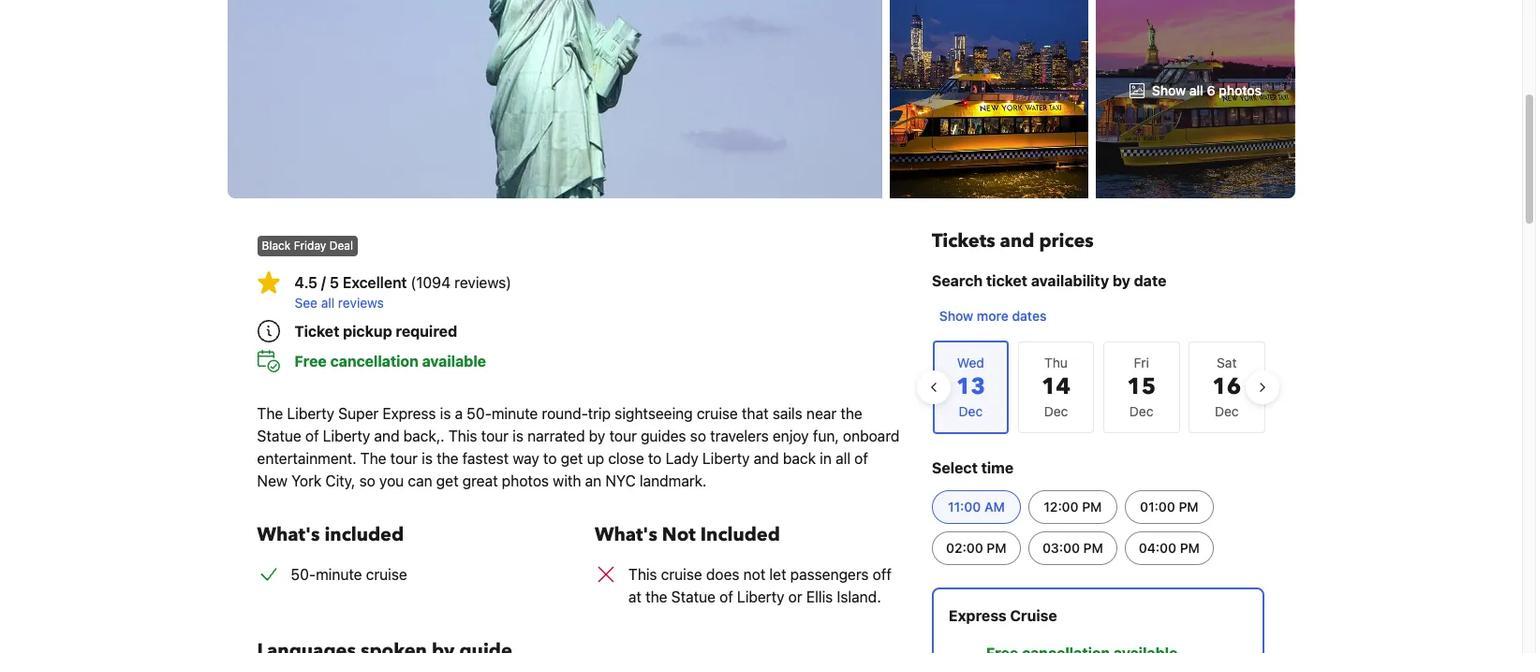 Task type: describe. For each thing, give the bounding box(es) containing it.
not
[[744, 567, 766, 584]]

enjoy
[[773, 428, 809, 445]]

pm for 01:00 pm
[[1179, 499, 1199, 515]]

let
[[770, 567, 787, 584]]

cruise down included
[[366, 567, 407, 584]]

cruise inside the liberty super express is a 50-minute round-trip sightseeing cruise that sails near the statue of liberty and back,. this tour is narrated by tour guides so travelers enjoy fun, onboard entertainment. the tour is the fastest way to get up close to lady liberty and back in all of new york city, so you can get great photos with an nyc landmark.
[[697, 406, 738, 423]]

guides
[[641, 428, 686, 445]]

6
[[1207, 82, 1216, 98]]

16
[[1213, 372, 1242, 403]]

lady
[[666, 451, 699, 467]]

dec for 16
[[1215, 404, 1239, 420]]

fun,
[[813, 428, 839, 445]]

cruise inside this cruise does not let passengers off at the statue of liberty or ellis island.
[[661, 567, 702, 584]]

04:00 pm
[[1140, 541, 1200, 556]]

great
[[463, 473, 498, 490]]

passengers
[[790, 567, 869, 584]]

0 horizontal spatial and
[[374, 428, 400, 445]]

see
[[295, 295, 318, 311]]

0 vertical spatial of
[[305, 428, 319, 445]]

2 horizontal spatial all
[[1190, 82, 1204, 98]]

super
[[338, 406, 379, 423]]

2 horizontal spatial tour
[[609, 428, 637, 445]]

photos inside the liberty super express is a 50-minute round-trip sightseeing cruise that sails near the statue of liberty and back,. this tour is narrated by tour guides so travelers enjoy fun, onboard entertainment. the tour is the fastest way to get up close to lady liberty and back in all of new york city, so you can get great photos with an nyc landmark.
[[502, 473, 549, 490]]

4.5
[[295, 274, 318, 291]]

1 vertical spatial 50-
[[291, 567, 316, 584]]

1 vertical spatial is
[[513, 428, 524, 445]]

show for show more dates
[[940, 308, 974, 324]]

0 vertical spatial by
[[1113, 273, 1131, 289]]

0 horizontal spatial the
[[257, 406, 283, 423]]

dec for 14
[[1044, 404, 1068, 420]]

0 horizontal spatial tour
[[390, 451, 418, 467]]

back,.
[[404, 428, 445, 445]]

fri 15 dec
[[1127, 355, 1156, 420]]

prices
[[1040, 229, 1095, 254]]

thu 14 dec
[[1042, 355, 1071, 420]]

sat
[[1217, 355, 1237, 371]]

0 horizontal spatial minute
[[316, 567, 362, 584]]

time
[[982, 460, 1014, 477]]

2 horizontal spatial the
[[841, 406, 863, 423]]

am
[[985, 499, 1006, 515]]

1 horizontal spatial so
[[690, 428, 706, 445]]

york
[[291, 473, 322, 490]]

fastest
[[463, 451, 509, 467]]

in
[[820, 451, 832, 467]]

available
[[422, 353, 486, 370]]

dates
[[1013, 308, 1047, 324]]

statue inside this cruise does not let passengers off at the statue of liberty or ellis island.
[[671, 589, 716, 606]]

does
[[706, 567, 740, 584]]

narrated
[[528, 428, 585, 445]]

search
[[933, 273, 983, 289]]

02:00 pm
[[947, 541, 1007, 556]]

island.
[[837, 589, 881, 606]]

select
[[933, 460, 978, 477]]

1 vertical spatial the
[[360, 451, 386, 467]]

required
[[396, 323, 457, 340]]

black
[[262, 239, 291, 253]]

reviews)
[[455, 274, 511, 291]]

liberty up entertainment.
[[287, 406, 334, 423]]

01:00 pm
[[1141, 499, 1199, 515]]

you
[[379, 473, 404, 490]]

0 horizontal spatial so
[[359, 473, 375, 490]]

show more dates button
[[933, 300, 1055, 334]]

show more dates
[[940, 308, 1047, 324]]

of inside this cruise does not let passengers off at the statue of liberty or ellis island.
[[720, 589, 733, 606]]

included
[[700, 523, 780, 548]]

ticket
[[987, 273, 1028, 289]]

what's for what's not included
[[595, 523, 658, 548]]

this cruise does not let passengers off at the statue of liberty or ellis island.
[[629, 567, 892, 606]]

availability
[[1032, 273, 1110, 289]]

can
[[408, 473, 432, 490]]

/
[[321, 274, 326, 291]]

1 vertical spatial the
[[437, 451, 459, 467]]

what's for what's included
[[257, 523, 320, 548]]

a
[[455, 406, 463, 423]]

nyc
[[606, 473, 636, 490]]

at
[[629, 589, 642, 606]]

ticket pickup required
[[295, 323, 457, 340]]

free cancellation available
[[295, 353, 486, 370]]

5
[[330, 274, 339, 291]]

2 vertical spatial and
[[754, 451, 779, 467]]

sightseeing
[[615, 406, 693, 423]]

back
[[783, 451, 816, 467]]

express cruise
[[949, 608, 1058, 625]]

show all 6 photos
[[1152, 82, 1262, 98]]

date
[[1135, 273, 1167, 289]]

4.5 / 5 excellent (1094 reviews) see all reviews
[[295, 274, 511, 311]]

pm for 04:00 pm
[[1181, 541, 1200, 556]]

close
[[608, 451, 644, 467]]

0 horizontal spatial get
[[436, 473, 459, 490]]

1 horizontal spatial tour
[[481, 428, 509, 445]]

more
[[977, 308, 1009, 324]]

search ticket availability by date
[[933, 273, 1167, 289]]

03:00 pm
[[1043, 541, 1104, 556]]

entertainment.
[[257, 451, 357, 467]]

free
[[295, 353, 327, 370]]

included
[[325, 523, 404, 548]]

(1094
[[411, 274, 451, 291]]

1 vertical spatial express
[[949, 608, 1007, 625]]

liberty inside this cruise does not let passengers off at the statue of liberty or ellis island.
[[737, 589, 785, 606]]

an
[[585, 473, 602, 490]]

pm for 03:00 pm
[[1084, 541, 1104, 556]]

12:00
[[1044, 499, 1079, 515]]

new
[[257, 473, 288, 490]]

with
[[553, 473, 581, 490]]

see all reviews button
[[295, 294, 903, 313]]



Task type: locate. For each thing, give the bounding box(es) containing it.
so up 'lady'
[[690, 428, 706, 445]]

2 horizontal spatial dec
[[1215, 404, 1239, 420]]

what's down 'new'
[[257, 523, 320, 548]]

is down back,.
[[422, 451, 433, 467]]

the inside this cruise does not let passengers off at the statue of liberty or ellis island.
[[646, 589, 668, 606]]

1 vertical spatial all
[[321, 295, 335, 311]]

of down onboard
[[855, 451, 868, 467]]

and up ticket at right top
[[1001, 229, 1035, 254]]

round-
[[542, 406, 588, 423]]

so
[[690, 428, 706, 445], [359, 473, 375, 490]]

0 horizontal spatial all
[[321, 295, 335, 311]]

0 vertical spatial show
[[1152, 82, 1186, 98]]

1 what's from the left
[[257, 523, 320, 548]]

to down guides on the bottom left of page
[[648, 451, 662, 467]]

get
[[561, 451, 583, 467], [436, 473, 459, 490]]

statue
[[257, 428, 301, 445], [671, 589, 716, 606]]

1 horizontal spatial of
[[720, 589, 733, 606]]

and left "back"
[[754, 451, 779, 467]]

up
[[587, 451, 604, 467]]

01:00
[[1141, 499, 1176, 515]]

03:00
[[1043, 541, 1081, 556]]

reviews
[[338, 295, 384, 311]]

1 vertical spatial and
[[374, 428, 400, 445]]

1 horizontal spatial what's
[[595, 523, 658, 548]]

photos
[[1219, 82, 1262, 98], [502, 473, 549, 490]]

the down back,.
[[437, 451, 459, 467]]

cruise down not
[[661, 567, 702, 584]]

pm
[[1083, 499, 1103, 515], [1179, 499, 1199, 515], [987, 541, 1007, 556], [1084, 541, 1104, 556], [1181, 541, 1200, 556]]

0 horizontal spatial dec
[[1044, 404, 1068, 420]]

region
[[918, 334, 1280, 442]]

dec inside fri 15 dec
[[1130, 404, 1154, 420]]

11:00
[[949, 499, 982, 515]]

1 dec from the left
[[1044, 404, 1068, 420]]

dec down 16
[[1215, 404, 1239, 420]]

2 vertical spatial all
[[836, 451, 851, 467]]

off
[[873, 567, 892, 584]]

pickup
[[343, 323, 392, 340]]

to down narrated
[[543, 451, 557, 467]]

thu
[[1045, 355, 1068, 371]]

2 horizontal spatial and
[[1001, 229, 1035, 254]]

1 horizontal spatial statue
[[671, 589, 716, 606]]

15
[[1127, 372, 1156, 403]]

this up the at
[[629, 567, 657, 584]]

0 vertical spatial statue
[[257, 428, 301, 445]]

by left date
[[1113, 273, 1131, 289]]

11:00 am
[[949, 499, 1006, 515]]

show left 6
[[1152, 82, 1186, 98]]

is up way
[[513, 428, 524, 445]]

statue inside the liberty super express is a 50-minute round-trip sightseeing cruise that sails near the statue of liberty and back,. this tour is narrated by tour guides so travelers enjoy fun, onboard entertainment. the tour is the fastest way to get up close to lady liberty and back in all of new york city, so you can get great photos with an nyc landmark.
[[257, 428, 301, 445]]

2 vertical spatial of
[[720, 589, 733, 606]]

50-minute cruise
[[291, 567, 407, 584]]

0 vertical spatial get
[[561, 451, 583, 467]]

liberty down super
[[323, 428, 370, 445]]

all down /
[[321, 295, 335, 311]]

1 vertical spatial show
[[940, 308, 974, 324]]

0 horizontal spatial show
[[940, 308, 974, 324]]

04:00
[[1140, 541, 1177, 556]]

all right in
[[836, 451, 851, 467]]

1 horizontal spatial photos
[[1219, 82, 1262, 98]]

pm right 12:00
[[1083, 499, 1103, 515]]

2 horizontal spatial is
[[513, 428, 524, 445]]

the up onboard
[[841, 406, 863, 423]]

city,
[[326, 473, 355, 490]]

0 vertical spatial the
[[257, 406, 283, 423]]

0 vertical spatial all
[[1190, 82, 1204, 98]]

fri
[[1134, 355, 1149, 371]]

tour up fastest
[[481, 428, 509, 445]]

1 vertical spatial of
[[855, 451, 868, 467]]

express inside the liberty super express is a 50-minute round-trip sightseeing cruise that sails near the statue of liberty and back,. this tour is narrated by tour guides so travelers enjoy fun, onboard entertainment. the tour is the fastest way to get up close to lady liberty and back in all of new york city, so you can get great photos with an nyc landmark.
[[383, 406, 436, 423]]

1 vertical spatial by
[[589, 428, 606, 445]]

1 horizontal spatial all
[[836, 451, 851, 467]]

0 horizontal spatial the
[[437, 451, 459, 467]]

1 horizontal spatial the
[[360, 451, 386, 467]]

02:00
[[947, 541, 984, 556]]

0 horizontal spatial by
[[589, 428, 606, 445]]

dec inside sat 16 dec
[[1215, 404, 1239, 420]]

1 vertical spatial get
[[436, 473, 459, 490]]

by up up
[[589, 428, 606, 445]]

friday
[[294, 239, 326, 253]]

pm right 03:00
[[1084, 541, 1104, 556]]

50- right a
[[467, 406, 492, 423]]

select time
[[933, 460, 1014, 477]]

statue up entertainment.
[[257, 428, 301, 445]]

tickets and prices
[[933, 229, 1095, 254]]

0 vertical spatial this
[[449, 428, 477, 445]]

2 what's from the left
[[595, 523, 658, 548]]

of down does
[[720, 589, 733, 606]]

express
[[383, 406, 436, 423], [949, 608, 1007, 625]]

1 vertical spatial minute
[[316, 567, 362, 584]]

pm right 04:00
[[1181, 541, 1200, 556]]

liberty down "not"
[[737, 589, 785, 606]]

minute inside the liberty super express is a 50-minute round-trip sightseeing cruise that sails near the statue of liberty and back,. this tour is narrated by tour guides so travelers enjoy fun, onboard entertainment. the tour is the fastest way to get up close to lady liberty and back in all of new york city, so you can get great photos with an nyc landmark.
[[492, 406, 538, 423]]

express left "cruise"
[[949, 608, 1007, 625]]

0 horizontal spatial what's
[[257, 523, 320, 548]]

cruise up travelers
[[697, 406, 738, 423]]

tour up close
[[609, 428, 637, 445]]

is left a
[[440, 406, 451, 423]]

2 vertical spatial is
[[422, 451, 433, 467]]

what's left not
[[595, 523, 658, 548]]

50- inside the liberty super express is a 50-minute round-trip sightseeing cruise that sails near the statue of liberty and back,. this tour is narrated by tour guides so travelers enjoy fun, onboard entertainment. the tour is the fastest way to get up close to lady liberty and back in all of new york city, so you can get great photos with an nyc landmark.
[[467, 406, 492, 423]]

0 vertical spatial so
[[690, 428, 706, 445]]

region containing 14
[[918, 334, 1280, 442]]

or
[[789, 589, 803, 606]]

liberty down travelers
[[703, 451, 750, 467]]

tickets
[[933, 229, 996, 254]]

of up entertainment.
[[305, 428, 319, 445]]

dec down the 15 in the right of the page
[[1130, 404, 1154, 420]]

photos down way
[[502, 473, 549, 490]]

1 horizontal spatial express
[[949, 608, 1007, 625]]

all inside 4.5 / 5 excellent (1094 reviews) see all reviews
[[321, 295, 335, 311]]

1 horizontal spatial by
[[1113, 273, 1131, 289]]

0 horizontal spatial is
[[422, 451, 433, 467]]

and down super
[[374, 428, 400, 445]]

this
[[449, 428, 477, 445], [629, 567, 657, 584]]

this inside this cruise does not let passengers off at the statue of liberty or ellis island.
[[629, 567, 657, 584]]

1 horizontal spatial the
[[646, 589, 668, 606]]

0 horizontal spatial 50-
[[291, 567, 316, 584]]

sat 16 dec
[[1213, 355, 1242, 420]]

by inside the liberty super express is a 50-minute round-trip sightseeing cruise that sails near the statue of liberty and back,. this tour is narrated by tour guides so travelers enjoy fun, onboard entertainment. the tour is the fastest way to get up close to lady liberty and back in all of new york city, so you can get great photos with an nyc landmark.
[[589, 428, 606, 445]]

0 horizontal spatial of
[[305, 428, 319, 445]]

landmark.
[[640, 473, 707, 490]]

of
[[305, 428, 319, 445], [855, 451, 868, 467], [720, 589, 733, 606]]

statue down does
[[671, 589, 716, 606]]

trip
[[588, 406, 611, 423]]

minute up way
[[492, 406, 538, 423]]

show inside button
[[940, 308, 974, 324]]

14
[[1042, 372, 1071, 403]]

the right the at
[[646, 589, 668, 606]]

not
[[662, 523, 696, 548]]

1 horizontal spatial is
[[440, 406, 451, 423]]

the up "you"
[[360, 451, 386, 467]]

0 vertical spatial is
[[440, 406, 451, 423]]

express up back,.
[[383, 406, 436, 423]]

so left "you"
[[359, 473, 375, 490]]

what's not included
[[595, 523, 780, 548]]

cruise
[[697, 406, 738, 423], [366, 567, 407, 584], [661, 567, 702, 584]]

0 vertical spatial 50-
[[467, 406, 492, 423]]

0 horizontal spatial express
[[383, 406, 436, 423]]

0 horizontal spatial statue
[[257, 428, 301, 445]]

the up entertainment.
[[257, 406, 283, 423]]

1 horizontal spatial to
[[648, 451, 662, 467]]

1 to from the left
[[543, 451, 557, 467]]

2 vertical spatial the
[[646, 589, 668, 606]]

3 dec from the left
[[1215, 404, 1239, 420]]

tour
[[481, 428, 509, 445], [609, 428, 637, 445], [390, 451, 418, 467]]

1 vertical spatial statue
[[671, 589, 716, 606]]

this inside the liberty super express is a 50-minute round-trip sightseeing cruise that sails near the statue of liberty and back,. this tour is narrated by tour guides so travelers enjoy fun, onboard entertainment. the tour is the fastest way to get up close to lady liberty and back in all of new york city, so you can get great photos with an nyc landmark.
[[449, 428, 477, 445]]

way
[[513, 451, 539, 467]]

1 vertical spatial photos
[[502, 473, 549, 490]]

pm right 02:00
[[987, 541, 1007, 556]]

by
[[1113, 273, 1131, 289], [589, 428, 606, 445]]

pm for 02:00 pm
[[987, 541, 1007, 556]]

and
[[1001, 229, 1035, 254], [374, 428, 400, 445], [754, 451, 779, 467]]

cruise
[[1011, 608, 1058, 625]]

0 vertical spatial the
[[841, 406, 863, 423]]

0 horizontal spatial photos
[[502, 473, 549, 490]]

get right can at the bottom left
[[436, 473, 459, 490]]

all
[[1190, 82, 1204, 98], [321, 295, 335, 311], [836, 451, 851, 467]]

ticket
[[295, 323, 339, 340]]

2 to from the left
[[648, 451, 662, 467]]

50-
[[467, 406, 492, 423], [291, 567, 316, 584]]

minute down what's included
[[316, 567, 362, 584]]

what's
[[257, 523, 320, 548], [595, 523, 658, 548]]

2 dec from the left
[[1130, 404, 1154, 420]]

minute
[[492, 406, 538, 423], [316, 567, 362, 584]]

photos right 6
[[1219, 82, 1262, 98]]

pm right 01:00
[[1179, 499, 1199, 515]]

1 horizontal spatial get
[[561, 451, 583, 467]]

0 vertical spatial express
[[383, 406, 436, 423]]

deal
[[329, 239, 353, 253]]

show down search
[[940, 308, 974, 324]]

dec for 15
[[1130, 404, 1154, 420]]

0 vertical spatial photos
[[1219, 82, 1262, 98]]

0 vertical spatial and
[[1001, 229, 1035, 254]]

50- down what's included
[[291, 567, 316, 584]]

0 horizontal spatial to
[[543, 451, 557, 467]]

dec down 14
[[1044, 404, 1068, 420]]

what's included
[[257, 523, 404, 548]]

dec inside thu 14 dec
[[1044, 404, 1068, 420]]

sails
[[773, 406, 803, 423]]

1 horizontal spatial dec
[[1130, 404, 1154, 420]]

1 horizontal spatial and
[[754, 451, 779, 467]]

1 vertical spatial so
[[359, 473, 375, 490]]

all left 6
[[1190, 82, 1204, 98]]

the
[[257, 406, 283, 423], [360, 451, 386, 467]]

0 vertical spatial minute
[[492, 406, 538, 423]]

black friday deal
[[262, 239, 353, 253]]

show for show all 6 photos
[[1152, 82, 1186, 98]]

cancellation
[[330, 353, 419, 370]]

dec
[[1044, 404, 1068, 420], [1130, 404, 1154, 420], [1215, 404, 1239, 420]]

tour up "you"
[[390, 451, 418, 467]]

get up 'with'
[[561, 451, 583, 467]]

1 vertical spatial this
[[629, 567, 657, 584]]

pm for 12:00 pm
[[1083, 499, 1103, 515]]

travelers
[[710, 428, 769, 445]]

0 horizontal spatial this
[[449, 428, 477, 445]]

2 horizontal spatial of
[[855, 451, 868, 467]]

all inside the liberty super express is a 50-minute round-trip sightseeing cruise that sails near the statue of liberty and back,. this tour is narrated by tour guides so travelers enjoy fun, onboard entertainment. the tour is the fastest way to get up close to lady liberty and back in all of new york city, so you can get great photos with an nyc landmark.
[[836, 451, 851, 467]]

this down a
[[449, 428, 477, 445]]

liberty
[[287, 406, 334, 423], [323, 428, 370, 445], [703, 451, 750, 467], [737, 589, 785, 606]]

1 horizontal spatial 50-
[[467, 406, 492, 423]]

ellis
[[806, 589, 833, 606]]

1 horizontal spatial minute
[[492, 406, 538, 423]]

excellent
[[343, 274, 407, 291]]

1 horizontal spatial show
[[1152, 82, 1186, 98]]

12:00 pm
[[1044, 499, 1103, 515]]

1 horizontal spatial this
[[629, 567, 657, 584]]

near
[[807, 406, 837, 423]]



Task type: vqa. For each thing, say whether or not it's contained in the screenshot.
the leftmost upon
no



